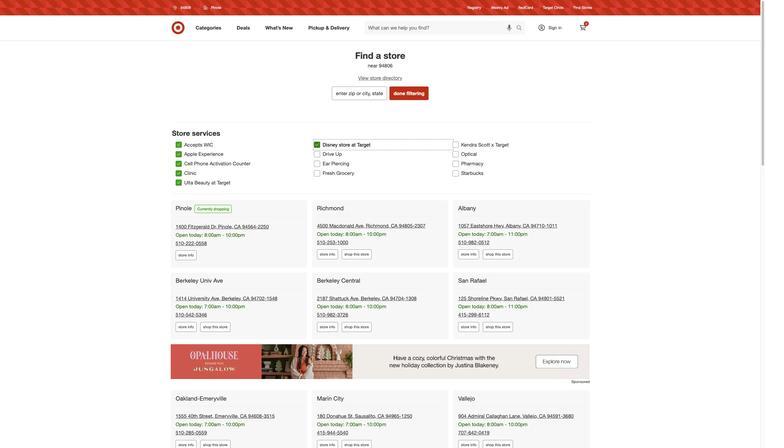 Task type: vqa. For each thing, say whether or not it's contained in the screenshot.
Privacy policy link
no



Task type: describe. For each thing, give the bounding box(es) containing it.
94806 inside dropdown button
[[181, 5, 191, 10]]

store down 542-
[[179, 325, 187, 330]]

510-222-0558 link
[[176, 240, 207, 247]]

search button
[[514, 21, 529, 36]]

3680
[[563, 414, 574, 420]]

Ear Piercing checkbox
[[314, 161, 321, 167]]

7:00am for albany
[[488, 231, 504, 237]]

- for marin city
[[364, 422, 366, 428]]

shop this store for vallejo
[[486, 443, 511, 448]]

what's new
[[266, 25, 293, 31]]

find stores link
[[574, 5, 593, 10]]

at for beauty
[[212, 180, 216, 186]]

94608-
[[248, 414, 264, 420]]

180 donahue st, sausalito, ca 94965-1250 link
[[317, 414, 413, 420]]

berkeley central
[[317, 277, 361, 285]]

510- for albany
[[459, 240, 469, 246]]

- for berkeley central
[[364, 304, 366, 310]]

510- for pinole
[[176, 240, 186, 247]]

ave, for berkeley central
[[351, 296, 360, 302]]

emeryville
[[200, 396, 227, 403]]

store info link for oakland-emeryville
[[176, 441, 197, 449]]

6112
[[479, 312, 490, 318]]

Fresh Grocery checkbox
[[314, 170, 321, 177]]

- for pinole
[[222, 232, 224, 238]]

222-
[[186, 240, 196, 247]]

today: for oakland-emeryville
[[189, 422, 203, 428]]

shop this store for albany
[[486, 252, 511, 257]]

store down "510-982-0512" link
[[462, 252, 470, 257]]

pinole,
[[218, 224, 233, 230]]

5540
[[338, 430, 349, 436]]

this for marin city
[[354, 443, 360, 448]]

target for ulta beauty at target
[[217, 180, 231, 186]]

cell phone activation counter
[[184, 161, 251, 167]]

today: for richmond
[[331, 231, 345, 237]]

- for albany
[[505, 231, 507, 237]]

2187 shattuck ave, berkeley, ca 94704-1308 link
[[317, 296, 417, 302]]

enter
[[336, 90, 348, 96]]

vallejo,
[[523, 414, 538, 420]]

- inside the 125 shoreline pkwy, san rafael, ca 94901-5521 open today: 8:00am - 11:00pm 415-299-6112
[[505, 304, 507, 310]]

info for pinole
[[188, 253, 194, 258]]

ca for albany
[[523, 223, 530, 229]]

view store directory link
[[165, 75, 597, 82]]

ulta beauty at target
[[184, 180, 231, 186]]

3726
[[338, 312, 349, 318]]

944-
[[327, 430, 338, 436]]

Starbucks checkbox
[[453, 170, 459, 177]]

shop this store button for oakland-emeryville
[[201, 441, 231, 449]]

10:00pm for berkeley univ ave
[[226, 304, 245, 310]]

510-285-0559 link
[[176, 430, 207, 436]]

deals
[[237, 25, 250, 31]]

shop this store for oakland-emeryville
[[203, 443, 228, 448]]

berkeley univ ave
[[176, 277, 223, 285]]

marin city
[[317, 396, 344, 403]]

info for san rafael
[[471, 325, 477, 330]]

10:00pm inside 904 admiral callaghan lane, vallejo, ca 94591-3680 open today: 8:00am - 10:00pm 707-642-0419
[[509, 422, 528, 428]]

counter
[[233, 161, 251, 167]]

ca inside the 125 shoreline pkwy, san rafael, ca 94901-5521 open today: 8:00am - 11:00pm 415-299-6112
[[531, 296, 538, 302]]

285-
[[186, 430, 196, 436]]

store down 1555 40th street, emeryville, ca 94608-3515 open today: 7:00am - 10:00pm 510-285-0559
[[219, 443, 228, 448]]

drive
[[323, 151, 334, 157]]

done filtering button
[[390, 87, 429, 100]]

disney
[[323, 142, 338, 148]]

store info for oakland-emeryville
[[179, 443, 194, 448]]

store down '180 donahue st, sausalito, ca 94965-1250 open today: 7:00am - 10:00pm 415-944-5540'
[[361, 443, 369, 448]]

3515
[[264, 414, 275, 420]]

510- for richmond
[[317, 240, 327, 246]]

done filtering
[[394, 90, 425, 96]]

1414
[[176, 296, 187, 302]]

10:00pm for richmond
[[367, 231, 387, 237]]

target for disney store at target
[[357, 142, 371, 148]]

accepts wic
[[184, 142, 213, 148]]

a
[[376, 50, 381, 61]]

services
[[192, 129, 220, 138]]

info for vallejo
[[471, 443, 477, 448]]

What can we help you find? suggestions appear below search field
[[365, 21, 519, 35]]

san rafael link
[[459, 277, 488, 285]]

store right view
[[370, 75, 382, 81]]

advertisement region
[[171, 345, 590, 380]]

shop for vallejo
[[486, 443, 494, 448]]

5521
[[555, 296, 566, 302]]

vallejo link
[[459, 396, 477, 403]]

Cell Phone Activation Counter checkbox
[[176, 161, 182, 167]]

open for berkeley univ ave
[[176, 304, 188, 310]]

berkeley central link
[[317, 277, 362, 285]]

target for kendra scott x target
[[496, 142, 509, 148]]

apple experience
[[184, 151, 224, 157]]

grocery
[[337, 170, 355, 176]]

store down 944- on the left bottom
[[320, 443, 328, 448]]

richmond,
[[366, 223, 390, 229]]

125
[[459, 296, 467, 302]]

info for marin city
[[329, 443, 336, 448]]

info for berkeley central
[[329, 325, 336, 330]]

clinic
[[184, 170, 197, 176]]

hwy,
[[495, 223, 505, 229]]

8:00am inside the 125 shoreline pkwy, san rafael, ca 94901-5521 open today: 8:00am - 11:00pm 415-299-6112
[[488, 304, 504, 310]]

this for richmond
[[354, 252, 360, 257]]

store info for san rafael
[[462, 325, 477, 330]]

store info for berkeley central
[[320, 325, 336, 330]]

open for oakland-emeryville
[[176, 422, 188, 428]]

1250
[[402, 414, 413, 420]]

Clinic checkbox
[[176, 170, 182, 177]]

accepts
[[184, 142, 203, 148]]

redcard
[[519, 5, 534, 10]]

info for berkeley univ ave
[[188, 325, 194, 330]]

berkeley univ ave link
[[176, 277, 224, 285]]

4500 macdonald ave, richmond, ca 94805-2307 open today: 8:00am - 10:00pm 510-253-1000
[[317, 223, 426, 246]]

shop this store button for san rafael
[[483, 323, 514, 333]]

done
[[394, 90, 406, 96]]

open for albany
[[459, 231, 471, 237]]

11:00pm inside 1057 eastshore hwy, albany, ca 94710-1011 open today: 7:00am - 11:00pm 510-982-0512
[[509, 231, 528, 237]]

904
[[459, 414, 467, 420]]

store info for richmond
[[320, 252, 336, 257]]

store down 222- at bottom left
[[179, 253, 187, 258]]

1414 university ave, berkeley, ca 94702-1548 open today: 7:00am - 10:00pm 510-542-5346
[[176, 296, 278, 318]]

at for store
[[352, 142, 356, 148]]

pinole inside pinole dropdown button
[[211, 5, 222, 10]]

0 vertical spatial san
[[459, 277, 469, 285]]

zip
[[349, 90, 356, 96]]

fresh
[[323, 170, 335, 176]]

this for albany
[[495, 252, 501, 257]]

view
[[359, 75, 369, 81]]

shop this store for berkeley univ ave
[[203, 325, 228, 330]]

1555 40th street, emeryville, ca 94608-3515 open today: 7:00am - 10:00pm 510-285-0559
[[176, 414, 275, 436]]

berkeley for berkeley univ ave
[[176, 277, 199, 285]]

this for oakland-emeryville
[[213, 443, 218, 448]]

store info for pinole
[[179, 253, 194, 258]]

store inside "group"
[[339, 142, 351, 148]]

shop this store for berkeley central
[[345, 325, 369, 330]]

store down 4500 macdonald ave, richmond, ca 94805-2307 open today: 8:00am - 10:00pm 510-253-1000
[[361, 252, 369, 257]]

optical
[[462, 151, 477, 157]]

8:00am for richmond
[[346, 231, 363, 237]]

macdonald
[[330, 223, 354, 229]]

&
[[326, 25, 329, 31]]

albany link
[[459, 205, 478, 212]]

0 horizontal spatial pinole
[[176, 205, 192, 212]]

richmond
[[317, 205, 344, 212]]

sign
[[549, 25, 558, 30]]

7:00am for berkeley univ ave
[[205, 304, 221, 310]]

oakland-emeryville link
[[176, 396, 228, 403]]

10:00pm for berkeley central
[[367, 304, 387, 310]]

currently shopping
[[198, 207, 229, 212]]

city,
[[363, 90, 371, 96]]

open for marin city
[[317, 422, 330, 428]]

info for albany
[[471, 252, 477, 257]]

today: inside the 125 shoreline pkwy, san rafael, ca 94901-5521 open today: 8:00am - 11:00pm 415-299-6112
[[472, 304, 486, 310]]

shop for berkeley central
[[345, 325, 353, 330]]

dr,
[[211, 224, 217, 230]]

beauty
[[195, 180, 210, 186]]

Ulta Beauty at Target checkbox
[[176, 180, 182, 186]]

directory
[[383, 75, 403, 81]]

store info link for berkeley univ ave
[[176, 323, 197, 333]]

this for vallejo
[[495, 443, 501, 448]]

berkeley for berkeley central
[[317, 277, 340, 285]]

904 admiral callaghan lane, vallejo, ca 94591-3680 open today: 8:00am - 10:00pm 707-642-0419
[[459, 414, 574, 436]]

store inside find a store near 94806
[[384, 50, 406, 61]]

shop this store button for berkeley central
[[342, 323, 372, 333]]

Kendra Scott x Target checkbox
[[453, 142, 459, 148]]

univ
[[200, 277, 212, 285]]

store services group
[[176, 140, 592, 188]]

Optical checkbox
[[453, 151, 459, 158]]

ear
[[323, 161, 330, 167]]

state
[[373, 90, 383, 96]]

- for oakland-emeryville
[[222, 422, 224, 428]]



Task type: locate. For each thing, give the bounding box(es) containing it.
- inside 904 admiral callaghan lane, vallejo, ca 94591-3680 open today: 8:00am - 10:00pm 707-642-0419
[[505, 422, 507, 428]]

shop down 5346
[[203, 325, 212, 330]]

street,
[[199, 414, 214, 420]]

510- inside 4500 macdonald ave, richmond, ca 94805-2307 open today: 8:00am - 10:00pm 510-253-1000
[[317, 240, 327, 246]]

this for berkeley central
[[354, 325, 360, 330]]

253-
[[327, 240, 338, 246]]

1 horizontal spatial 94806
[[379, 63, 393, 69]]

shop for marin city
[[345, 443, 353, 448]]

1 horizontal spatial pinole
[[211, 5, 222, 10]]

ca inside 904 admiral callaghan lane, vallejo, ca 94591-3680 open today: 8:00am - 10:00pm 707-642-0419
[[540, 414, 546, 420]]

starbucks
[[462, 170, 484, 176]]

ca inside 1057 eastshore hwy, albany, ca 94710-1011 open today: 7:00am - 11:00pm 510-982-0512
[[523, 223, 530, 229]]

store info link for berkeley central
[[317, 323, 338, 333]]

apple
[[184, 151, 197, 157]]

shop down 0419
[[486, 443, 494, 448]]

open inside 1400 fitzgerald dr, pinole, ca 94564-2250 open today: 8:00am - 10:00pm 510-222-0558
[[176, 232, 188, 238]]

0 horizontal spatial find
[[356, 50, 374, 61]]

8:00am up 3726
[[346, 304, 363, 310]]

1 vertical spatial 415-
[[317, 430, 327, 436]]

store down 707-
[[462, 443, 470, 448]]

shop this store button for marin city
[[342, 441, 372, 449]]

store info down 944- on the left bottom
[[320, 443, 336, 448]]

0 vertical spatial 415-
[[459, 312, 469, 318]]

shop this store button down 0419
[[483, 441, 514, 449]]

8:00am inside 904 admiral callaghan lane, vallejo, ca 94591-3680 open today: 8:00am - 10:00pm 707-642-0419
[[488, 422, 504, 428]]

10:00pm inside 2187 shattuck ave, berkeley, ca 94704-1308 open today: 8:00am - 10:00pm 510-982-3726
[[367, 304, 387, 310]]

find left stores
[[574, 5, 581, 10]]

0 vertical spatial pinole
[[211, 5, 222, 10]]

ca left "94965-"
[[378, 414, 385, 420]]

today: down "eastshore" on the right
[[472, 231, 486, 237]]

weekly ad link
[[492, 5, 509, 10]]

1 vertical spatial 94806
[[379, 63, 393, 69]]

94965-
[[386, 414, 402, 420]]

510- for berkeley central
[[317, 312, 327, 318]]

info down 642-
[[471, 443, 477, 448]]

info for richmond
[[329, 252, 336, 257]]

this down the 125 shoreline pkwy, san rafael, ca 94901-5521 open today: 8:00am - 11:00pm 415-299-6112
[[495, 325, 501, 330]]

admiral
[[468, 414, 485, 420]]

Pharmacy checkbox
[[453, 161, 459, 167]]

today: for marin city
[[331, 422, 345, 428]]

ave, inside 1414 university ave, berkeley, ca 94702-1548 open today: 7:00am - 10:00pm 510-542-5346
[[211, 296, 221, 302]]

store down 253-
[[320, 252, 328, 257]]

10:00pm down pinole, at the left of page
[[226, 232, 245, 238]]

40th
[[188, 414, 198, 420]]

today: for pinole
[[189, 232, 203, 238]]

open up 707-
[[459, 422, 471, 428]]

store info for berkeley univ ave
[[179, 325, 194, 330]]

store info down 253-
[[320, 252, 336, 257]]

-
[[364, 231, 366, 237], [505, 231, 507, 237], [222, 232, 224, 238], [222, 304, 224, 310], [364, 304, 366, 310], [505, 304, 507, 310], [222, 422, 224, 428], [364, 422, 366, 428], [505, 422, 507, 428]]

94806 button
[[170, 2, 198, 13]]

find up near
[[356, 50, 374, 61]]

store info link down 253-
[[317, 250, 338, 260]]

shop this store down 3726
[[345, 325, 369, 330]]

10:00pm inside 1414 university ave, berkeley, ca 94702-1548 open today: 7:00am - 10:00pm 510-542-5346
[[226, 304, 245, 310]]

store info down 299-
[[462, 325, 477, 330]]

1 horizontal spatial berkeley,
[[361, 296, 381, 302]]

shop this store button down 5346
[[201, 323, 231, 333]]

10:00pm down 1414 university ave, berkeley, ca 94702-1548 link
[[226, 304, 245, 310]]

shop this store button down 0512
[[483, 250, 514, 260]]

deals link
[[232, 21, 258, 35]]

ca right the rafael,
[[531, 296, 538, 302]]

store down the 125 shoreline pkwy, san rafael, ca 94901-5521 open today: 8:00am - 11:00pm 415-299-6112
[[502, 325, 511, 330]]

1 horizontal spatial 982-
[[469, 240, 479, 246]]

pinole up "1400"
[[176, 205, 192, 212]]

11:00pm down albany,
[[509, 231, 528, 237]]

open inside 4500 macdonald ave, richmond, ca 94805-2307 open today: 8:00am - 10:00pm 510-253-1000
[[317, 231, 330, 237]]

open inside '180 donahue st, sausalito, ca 94965-1250 open today: 7:00am - 10:00pm 415-944-5540'
[[317, 422, 330, 428]]

0 horizontal spatial berkeley
[[176, 277, 199, 285]]

ca left 94704-
[[382, 296, 389, 302]]

Accepts WIC checkbox
[[176, 142, 182, 148]]

this down 1414 university ave, berkeley, ca 94702-1548 open today: 7:00am - 10:00pm 510-542-5346 at the left of page
[[213, 325, 218, 330]]

target circle
[[544, 5, 564, 10]]

registry link
[[468, 5, 482, 10]]

1 horizontal spatial berkeley
[[317, 277, 340, 285]]

1 vertical spatial pinole
[[176, 205, 192, 212]]

find stores
[[574, 5, 593, 10]]

2 11:00pm from the top
[[509, 304, 528, 310]]

7:00am up 5346
[[205, 304, 221, 310]]

open down 4500
[[317, 231, 330, 237]]

berkeley, for berkeley univ ave
[[222, 296, 242, 302]]

982- for albany
[[469, 240, 479, 246]]

open inside 904 admiral callaghan lane, vallejo, ca 94591-3680 open today: 8:00am - 10:00pm 707-642-0419
[[459, 422, 471, 428]]

ca inside 2187 shattuck ave, berkeley, ca 94704-1308 open today: 8:00am - 10:00pm 510-982-3726
[[382, 296, 389, 302]]

pkwy,
[[490, 296, 503, 302]]

2 berkeley, from the left
[[361, 296, 381, 302]]

pharmacy
[[462, 161, 484, 167]]

10:00pm inside 1400 fitzgerald dr, pinole, ca 94564-2250 open today: 8:00am - 10:00pm 510-222-0558
[[226, 232, 245, 238]]

target circle link
[[544, 5, 564, 10]]

510- down 4500
[[317, 240, 327, 246]]

shop this store button down 0559 on the bottom left of the page
[[201, 441, 231, 449]]

- down 125 shoreline pkwy, san rafael, ca 94901-5521 link
[[505, 304, 507, 310]]

0 horizontal spatial san
[[459, 277, 469, 285]]

0 horizontal spatial berkeley,
[[222, 296, 242, 302]]

1 berkeley from the left
[[176, 277, 199, 285]]

find for stores
[[574, 5, 581, 10]]

shop this store down 5346
[[203, 325, 228, 330]]

1057 eastshore hwy, albany, ca 94710-1011 link
[[459, 223, 558, 229]]

shop this store button down 5540 on the left
[[342, 441, 372, 449]]

7:00am inside 1414 university ave, berkeley, ca 94702-1548 open today: 7:00am - 10:00pm 510-542-5346
[[205, 304, 221, 310]]

store info link for pinole
[[176, 251, 197, 261]]

- for richmond
[[364, 231, 366, 237]]

ca inside 4500 macdonald ave, richmond, ca 94805-2307 open today: 8:00am - 10:00pm 510-253-1000
[[391, 223, 398, 229]]

store info link down 542-
[[176, 323, 197, 333]]

open down '180' at the left bottom of page
[[317, 422, 330, 428]]

415-
[[459, 312, 469, 318], [317, 430, 327, 436]]

view store directory
[[359, 75, 403, 81]]

1 horizontal spatial san
[[504, 296, 513, 302]]

what's
[[266, 25, 281, 31]]

callaghan
[[486, 414, 508, 420]]

sign in
[[549, 25, 562, 30]]

4500 macdonald ave, richmond, ca 94805-2307 link
[[317, 223, 426, 229]]

10:00pm down 2187 shattuck ave, berkeley, ca 94704-1308 link
[[367, 304, 387, 310]]

707-642-0419 link
[[459, 430, 490, 436]]

510- inside 1414 university ave, berkeley, ca 94702-1548 open today: 7:00am - 10:00pm 510-542-5346
[[176, 312, 186, 318]]

Drive Up checkbox
[[314, 151, 321, 158]]

- down 1555 40th street, emeryville, ca 94608-3515 link
[[222, 422, 224, 428]]

info for oakland-emeryville
[[188, 443, 194, 448]]

store down 1414 university ave, berkeley, ca 94702-1548 open today: 7:00am - 10:00pm 510-542-5346 at the left of page
[[219, 325, 228, 330]]

this for berkeley univ ave
[[213, 325, 218, 330]]

at right beauty
[[212, 180, 216, 186]]

ca inside 1555 40th street, emeryville, ca 94608-3515 open today: 7:00am - 10:00pm 510-285-0559
[[240, 414, 247, 420]]

store info link down 285-
[[176, 441, 197, 449]]

ca left the 94702-
[[243, 296, 250, 302]]

0 horizontal spatial 982-
[[327, 312, 338, 318]]

0 vertical spatial 982-
[[469, 240, 479, 246]]

10:00pm for oakland-emeryville
[[226, 422, 245, 428]]

berkeley up 2187
[[317, 277, 340, 285]]

open down "1400"
[[176, 232, 188, 238]]

kendra scott x target
[[462, 142, 509, 148]]

store info for vallejo
[[462, 443, 477, 448]]

info down 542-
[[188, 325, 194, 330]]

415- down '180' at the left bottom of page
[[317, 430, 327, 436]]

shop this store for marin city
[[345, 443, 369, 448]]

marin city link
[[317, 396, 345, 403]]

510-253-1000 link
[[317, 240, 349, 246]]

today: for berkeley central
[[331, 304, 345, 310]]

ca inside 1400 fitzgerald dr, pinole, ca 94564-2250 open today: 8:00am - 10:00pm 510-222-0558
[[234, 224, 241, 230]]

store info link
[[317, 250, 338, 260], [459, 250, 480, 260], [176, 251, 197, 261], [176, 323, 197, 333], [317, 323, 338, 333], [459, 323, 480, 333], [176, 441, 197, 449], [317, 441, 338, 449], [459, 441, 480, 449]]

- inside 2187 shattuck ave, berkeley, ca 94704-1308 open today: 8:00am - 10:00pm 510-982-3726
[[364, 304, 366, 310]]

7:00am inside 1057 eastshore hwy, albany, ca 94710-1011 open today: 7:00am - 11:00pm 510-982-0512
[[488, 231, 504, 237]]

1 vertical spatial at
[[212, 180, 216, 186]]

pinole
[[211, 5, 222, 10], [176, 205, 192, 212]]

store down 1057 eastshore hwy, albany, ca 94710-1011 open today: 7:00am - 11:00pm 510-982-0512
[[502, 252, 511, 257]]

982- inside 1057 eastshore hwy, albany, ca 94710-1011 open today: 7:00am - 11:00pm 510-982-0512
[[469, 240, 479, 246]]

store down 904 admiral callaghan lane, vallejo, ca 94591-3680 open today: 8:00am - 10:00pm 707-642-0419
[[502, 443, 511, 448]]

store info link for marin city
[[317, 441, 338, 449]]

open for pinole
[[176, 232, 188, 238]]

0 horizontal spatial 415-
[[317, 430, 327, 436]]

7:00am for oakland-emeryville
[[205, 422, 221, 428]]

san rafael
[[459, 277, 487, 285]]

8:00am for pinole
[[205, 232, 221, 238]]

today: down 'university'
[[189, 304, 203, 310]]

ca for berkeley central
[[382, 296, 389, 302]]

today: inside 1057 eastshore hwy, albany, ca 94710-1011 open today: 7:00am - 11:00pm 510-982-0512
[[472, 231, 486, 237]]

ca right pinole, at the left of page
[[234, 224, 241, 230]]

510- inside 2187 shattuck ave, berkeley, ca 94704-1308 open today: 8:00am - 10:00pm 510-982-3726
[[317, 312, 327, 318]]

415- inside the 125 shoreline pkwy, san rafael, ca 94901-5521 open today: 8:00am - 11:00pm 415-299-6112
[[459, 312, 469, 318]]

store info
[[320, 252, 336, 257], [462, 252, 477, 257], [179, 253, 194, 258], [179, 325, 194, 330], [320, 325, 336, 330], [462, 325, 477, 330], [179, 443, 194, 448], [320, 443, 336, 448], [462, 443, 477, 448]]

ave,
[[356, 223, 365, 229], [211, 296, 221, 302], [351, 296, 360, 302]]

info down 222- at bottom left
[[188, 253, 194, 258]]

ca
[[391, 223, 398, 229], [523, 223, 530, 229], [234, 224, 241, 230], [243, 296, 250, 302], [382, 296, 389, 302], [531, 296, 538, 302], [240, 414, 247, 420], [378, 414, 385, 420], [540, 414, 546, 420]]

- for berkeley univ ave
[[222, 304, 224, 310]]

today: for albany
[[472, 231, 486, 237]]

94591-
[[548, 414, 563, 420]]

oakland-emeryville
[[176, 396, 227, 403]]

Apple Experience checkbox
[[176, 151, 182, 158]]

store
[[172, 129, 190, 138]]

0 vertical spatial at
[[352, 142, 356, 148]]

shop this store button for albany
[[483, 250, 514, 260]]

berkeley, inside 1414 university ave, berkeley, ca 94702-1548 open today: 7:00am - 10:00pm 510-542-5346
[[222, 296, 242, 302]]

1 berkeley, from the left
[[222, 296, 242, 302]]

oakland-
[[176, 396, 200, 403]]

510- inside 1400 fitzgerald dr, pinole, ca 94564-2250 open today: 8:00am - 10:00pm 510-222-0558
[[176, 240, 186, 247]]

today: down donahue
[[331, 422, 345, 428]]

10:00pm down sausalito,
[[367, 422, 387, 428]]

982- down "eastshore" on the right
[[469, 240, 479, 246]]

Disney store at Target checkbox
[[314, 142, 321, 148]]

ca inside '180 donahue st, sausalito, ca 94965-1250 open today: 7:00am - 10:00pm 415-944-5540'
[[378, 414, 385, 420]]

at right disney
[[352, 142, 356, 148]]

7:00am for marin city
[[346, 422, 363, 428]]

store info link for san rafael
[[459, 323, 480, 333]]

904 admiral callaghan lane, vallejo, ca 94591-3680 link
[[459, 414, 574, 420]]

shop this store down 0559 on the bottom left of the page
[[203, 443, 228, 448]]

sign in link
[[533, 21, 572, 35]]

2 berkeley from the left
[[317, 277, 340, 285]]

open inside the 125 shoreline pkwy, san rafael, ca 94901-5521 open today: 8:00am - 11:00pm 415-299-6112
[[459, 304, 471, 310]]

0 horizontal spatial at
[[212, 180, 216, 186]]

180
[[317, 414, 326, 420]]

10:00pm inside 4500 macdonald ave, richmond, ca 94805-2307 open today: 8:00am - 10:00pm 510-253-1000
[[367, 231, 387, 237]]

510- for oakland-emeryville
[[176, 430, 186, 436]]

today: for berkeley univ ave
[[189, 304, 203, 310]]

today: inside 1555 40th street, emeryville, ca 94608-3515 open today: 7:00am - 10:00pm 510-285-0559
[[189, 422, 203, 428]]

store down 299-
[[462, 325, 470, 330]]

2
[[586, 22, 588, 26]]

berkeley, inside 2187 shattuck ave, berkeley, ca 94704-1308 open today: 8:00am - 10:00pm 510-982-3726
[[361, 296, 381, 302]]

0 vertical spatial find
[[574, 5, 581, 10]]

store info link down 944- on the left bottom
[[317, 441, 338, 449]]

982- for berkeley central
[[327, 312, 338, 318]]

today: inside 1400 fitzgerald dr, pinole, ca 94564-2250 open today: 8:00am - 10:00pm 510-222-0558
[[189, 232, 203, 238]]

open inside 1414 university ave, berkeley, ca 94702-1548 open today: 7:00am - 10:00pm 510-542-5346
[[176, 304, 188, 310]]

299-
[[469, 312, 479, 318]]

7:00am
[[488, 231, 504, 237], [205, 304, 221, 310], [205, 422, 221, 428], [346, 422, 363, 428]]

ca for marin city
[[378, 414, 385, 420]]

94806 inside find a store near 94806
[[379, 63, 393, 69]]

510- for berkeley univ ave
[[176, 312, 186, 318]]

1 vertical spatial 982-
[[327, 312, 338, 318]]

1 vertical spatial find
[[356, 50, 374, 61]]

open inside 1555 40th street, emeryville, ca 94608-3515 open today: 7:00am - 10:00pm 510-285-0559
[[176, 422, 188, 428]]

shop for richmond
[[345, 252, 353, 257]]

at
[[352, 142, 356, 148], [212, 180, 216, 186]]

- inside '180 donahue st, sausalito, ca 94965-1250 open today: 7:00am - 10:00pm 415-944-5540'
[[364, 422, 366, 428]]

info down 253-
[[329, 252, 336, 257]]

10:00pm for marin city
[[367, 422, 387, 428]]

- inside 1400 fitzgerald dr, pinole, ca 94564-2250 open today: 8:00am - 10:00pm 510-222-0558
[[222, 232, 224, 238]]

store down 2187 shattuck ave, berkeley, ca 94704-1308 open today: 8:00am - 10:00pm 510-982-3726
[[361, 325, 369, 330]]

near
[[368, 63, 378, 69]]

1 vertical spatial san
[[504, 296, 513, 302]]

94901-
[[539, 296, 555, 302]]

982- inside 2187 shattuck ave, berkeley, ca 94704-1308 open today: 8:00am - 10:00pm 510-982-3726
[[327, 312, 338, 318]]

7:00am inside '180 donahue st, sausalito, ca 94965-1250 open today: 7:00am - 10:00pm 415-944-5540'
[[346, 422, 363, 428]]

shop this store button down 6112
[[483, 323, 514, 333]]

store down 510-982-3726 link
[[320, 325, 328, 330]]

8:00am inside 4500 macdonald ave, richmond, ca 94805-2307 open today: 8:00am - 10:00pm 510-253-1000
[[346, 231, 363, 237]]

ave, inside 4500 macdonald ave, richmond, ca 94805-2307 open today: 8:00am - 10:00pm 510-253-1000
[[356, 223, 365, 229]]

shop this store button
[[342, 250, 372, 260], [483, 250, 514, 260], [201, 323, 231, 333], [342, 323, 372, 333], [483, 323, 514, 333], [201, 441, 231, 449], [342, 441, 372, 449], [483, 441, 514, 449]]

san right the pkwy,
[[504, 296, 513, 302]]

10:00pm down richmond,
[[367, 231, 387, 237]]

shop for berkeley univ ave
[[203, 325, 212, 330]]

642-
[[469, 430, 479, 436]]

125 shoreline pkwy, san rafael, ca 94901-5521 link
[[459, 296, 566, 302]]

disney store at target
[[323, 142, 371, 148]]

ca inside 1414 university ave, berkeley, ca 94702-1548 open today: 7:00am - 10:00pm 510-542-5346
[[243, 296, 250, 302]]

ave, left richmond,
[[356, 223, 365, 229]]

8:00am inside 2187 shattuck ave, berkeley, ca 94704-1308 open today: 8:00am - 10:00pm 510-982-3726
[[346, 304, 363, 310]]

store down 285-
[[179, 443, 187, 448]]

shop this store button for vallejo
[[483, 441, 514, 449]]

1 horizontal spatial 415-
[[459, 312, 469, 318]]

1 vertical spatial 11:00pm
[[509, 304, 528, 310]]

7:00am inside 1555 40th street, emeryville, ca 94608-3515 open today: 7:00am - 10:00pm 510-285-0559
[[205, 422, 221, 428]]

x
[[492, 142, 494, 148]]

510- down the 1057
[[459, 240, 469, 246]]

info down 944- on the left bottom
[[329, 443, 336, 448]]

open inside 1057 eastshore hwy, albany, ca 94710-1011 open today: 7:00am - 11:00pm 510-982-0512
[[459, 231, 471, 237]]

shop down 0512
[[486, 252, 494, 257]]

10:00pm for pinole
[[226, 232, 245, 238]]

this down 4500 macdonald ave, richmond, ca 94805-2307 open today: 8:00am - 10:00pm 510-253-1000
[[354, 252, 360, 257]]

ear piercing
[[323, 161, 350, 167]]

0 vertical spatial 94806
[[181, 5, 191, 10]]

today: inside 1414 university ave, berkeley, ca 94702-1548 open today: 7:00am - 10:00pm 510-542-5346
[[189, 304, 203, 310]]

today: inside 904 admiral callaghan lane, vallejo, ca 94591-3680 open today: 8:00am - 10:00pm 707-642-0419
[[472, 422, 486, 428]]

shop down 0559 on the bottom left of the page
[[203, 443, 212, 448]]

ca for pinole
[[234, 224, 241, 230]]

berkeley
[[176, 277, 199, 285], [317, 277, 340, 285]]

ca for berkeley univ ave
[[243, 296, 250, 302]]

ca right vallejo,
[[540, 414, 546, 420]]

94704-
[[390, 296, 406, 302]]

sponsored
[[572, 380, 590, 385]]

shop this store for san rafael
[[486, 325, 511, 330]]

8:00am inside 1400 fitzgerald dr, pinole, ca 94564-2250 open today: 8:00am - 10:00pm 510-222-0558
[[205, 232, 221, 238]]

510- inside 1057 eastshore hwy, albany, ca 94710-1011 open today: 7:00am - 11:00pm 510-982-0512
[[459, 240, 469, 246]]

today: down '40th'
[[189, 422, 203, 428]]

store info down 285-
[[179, 443, 194, 448]]

shop this store button for berkeley univ ave
[[201, 323, 231, 333]]

info down 299-
[[471, 325, 477, 330]]

open for berkeley central
[[317, 304, 330, 310]]

this down 1555 40th street, emeryville, ca 94608-3515 open today: 7:00am - 10:00pm 510-285-0559
[[213, 443, 218, 448]]

- inside 4500 macdonald ave, richmond, ca 94805-2307 open today: 8:00am - 10:00pm 510-253-1000
[[364, 231, 366, 237]]

san inside the 125 shoreline pkwy, san rafael, ca 94901-5521 open today: 8:00am - 11:00pm 415-299-6112
[[504, 296, 513, 302]]

- down callaghan
[[505, 422, 507, 428]]

11:00pm inside the 125 shoreline pkwy, san rafael, ca 94901-5521 open today: 8:00am - 11:00pm 415-299-6112
[[509, 304, 528, 310]]

1 horizontal spatial find
[[574, 5, 581, 10]]

store info down "510-982-0512" link
[[462, 252, 477, 257]]

today:
[[331, 231, 345, 237], [472, 231, 486, 237], [189, 232, 203, 238], [189, 304, 203, 310], [331, 304, 345, 310], [472, 304, 486, 310], [189, 422, 203, 428], [331, 422, 345, 428], [472, 422, 486, 428]]

shop for albany
[[486, 252, 494, 257]]

store info link for albany
[[459, 250, 480, 260]]

2187
[[317, 296, 328, 302]]

10:00pm inside 1555 40th street, emeryville, ca 94608-3515 open today: 7:00am - 10:00pm 510-285-0559
[[226, 422, 245, 428]]

shopping
[[214, 207, 229, 212]]

today: down shattuck
[[331, 304, 345, 310]]

this down 2187 shattuck ave, berkeley, ca 94704-1308 open today: 8:00am - 10:00pm 510-982-3726
[[354, 325, 360, 330]]

this for san rafael
[[495, 325, 501, 330]]

store info down 510-982-3726 link
[[320, 325, 336, 330]]

- inside 1555 40th street, emeryville, ca 94608-3515 open today: 7:00am - 10:00pm 510-285-0559
[[222, 422, 224, 428]]

0 vertical spatial 11:00pm
[[509, 231, 528, 237]]

filtering
[[407, 90, 425, 96]]

today: inside 2187 shattuck ave, berkeley, ca 94704-1308 open today: 8:00am - 10:00pm 510-982-3726
[[331, 304, 345, 310]]

- down 1057 eastshore hwy, albany, ca 94710-1011 link
[[505, 231, 507, 237]]

- down 2187 shattuck ave, berkeley, ca 94704-1308 link
[[364, 304, 366, 310]]

university
[[188, 296, 210, 302]]

ave, right 'university'
[[211, 296, 221, 302]]

store info link for vallejo
[[459, 441, 480, 449]]

today: inside '180 donahue st, sausalito, ca 94965-1250 open today: 7:00am - 10:00pm 415-944-5540'
[[331, 422, 345, 428]]

find for a
[[356, 50, 374, 61]]

510-542-5346 link
[[176, 312, 207, 318]]

store info for albany
[[462, 252, 477, 257]]

store info link for richmond
[[317, 250, 338, 260]]

today: inside 4500 macdonald ave, richmond, ca 94805-2307 open today: 8:00am - 10:00pm 510-253-1000
[[331, 231, 345, 237]]

- inside 1414 university ave, berkeley, ca 94702-1548 open today: 7:00am - 10:00pm 510-542-5346
[[222, 304, 224, 310]]

enter zip or city, state button
[[332, 87, 387, 100]]

510-982-0512 link
[[459, 240, 490, 246]]

ave, for richmond
[[356, 223, 365, 229]]

berkeley, down 'ave'
[[222, 296, 242, 302]]

open for richmond
[[317, 231, 330, 237]]

open down 1414
[[176, 304, 188, 310]]

- down 4500 macdonald ave, richmond, ca 94805-2307 link
[[364, 231, 366, 237]]

8:00am up 1000
[[346, 231, 363, 237]]

store services
[[172, 129, 220, 138]]

1 horizontal spatial at
[[352, 142, 356, 148]]

510- inside 1555 40th street, emeryville, ca 94608-3515 open today: 7:00am - 10:00pm 510-285-0559
[[176, 430, 186, 436]]

marin
[[317, 396, 332, 403]]

94806 down a
[[379, 63, 393, 69]]

info down 510-982-3726 link
[[329, 325, 336, 330]]

berkeley, for berkeley central
[[361, 296, 381, 302]]

ca for oakland-emeryville
[[240, 414, 247, 420]]

10:00pm inside '180 donahue st, sausalito, ca 94965-1250 open today: 7:00am - 10:00pm 415-944-5540'
[[367, 422, 387, 428]]

0558
[[196, 240, 207, 247]]

510- down 1414
[[176, 312, 186, 318]]

1555
[[176, 414, 187, 420]]

ca right albany,
[[523, 223, 530, 229]]

find inside find a store near 94806
[[356, 50, 374, 61]]

this down 904 admiral callaghan lane, vallejo, ca 94591-3680 open today: 8:00am - 10:00pm 707-642-0419
[[495, 443, 501, 448]]

ave, inside 2187 shattuck ave, berkeley, ca 94704-1308 open today: 8:00am - 10:00pm 510-982-3726
[[351, 296, 360, 302]]

store info for marin city
[[320, 443, 336, 448]]

ave, for berkeley univ ave
[[211, 296, 221, 302]]

8:00am for berkeley central
[[346, 304, 363, 310]]

shop this store
[[345, 252, 369, 257], [486, 252, 511, 257], [203, 325, 228, 330], [345, 325, 369, 330], [486, 325, 511, 330], [203, 443, 228, 448], [345, 443, 369, 448], [486, 443, 511, 448]]

7:00am down st,
[[346, 422, 363, 428]]

0512
[[479, 240, 490, 246]]

- inside 1057 eastshore hwy, albany, ca 94710-1011 open today: 7:00am - 11:00pm 510-982-0512
[[505, 231, 507, 237]]

open down 1555
[[176, 422, 188, 428]]

ca for richmond
[[391, 223, 398, 229]]

415- inside '180 donahue st, sausalito, ca 94965-1250 open today: 7:00am - 10:00pm 415-944-5540'
[[317, 430, 327, 436]]

shop for oakland-emeryville
[[203, 443, 212, 448]]

0 horizontal spatial 94806
[[181, 5, 191, 10]]

lane,
[[510, 414, 522, 420]]

1 11:00pm from the top
[[509, 231, 528, 237]]

open inside 2187 shattuck ave, berkeley, ca 94704-1308 open today: 8:00am - 10:00pm 510-982-3726
[[317, 304, 330, 310]]

510-982-3726 link
[[317, 312, 349, 318]]

shop this store button for richmond
[[342, 250, 372, 260]]

albany
[[459, 205, 477, 212]]

delivery
[[331, 25, 350, 31]]

today: down macdonald
[[331, 231, 345, 237]]



